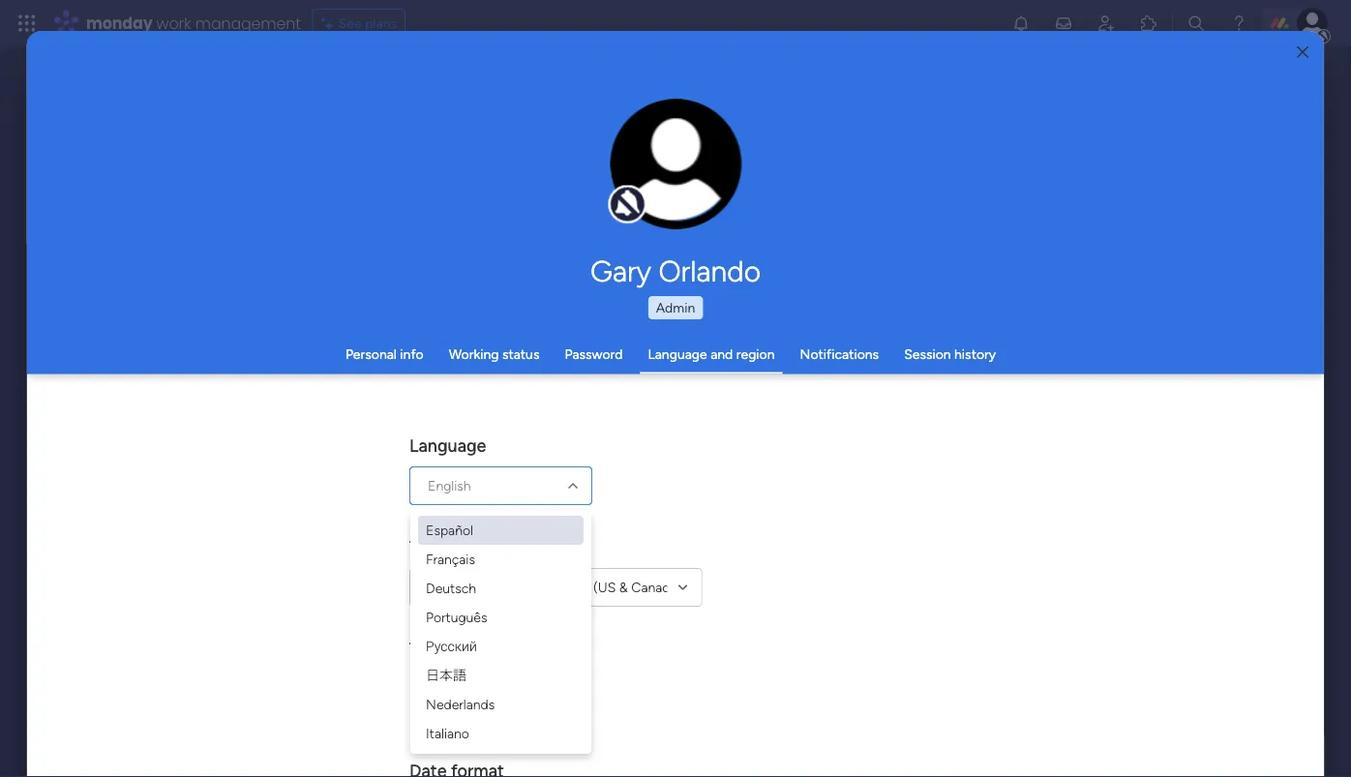 Task type: locate. For each thing, give the bounding box(es) containing it.
(gmt-05:00) eastern time (us & canada)
[[428, 579, 682, 595]]

session
[[904, 346, 951, 363]]

invite members image
[[1097, 14, 1116, 33]]

24
[[439, 701, 456, 718]]

english
[[428, 477, 471, 494]]

1 vertical spatial language
[[410, 435, 486, 455]]

español
[[426, 522, 473, 538]]

session history link
[[904, 346, 996, 363]]

0 horizontal spatial language
[[410, 435, 486, 455]]

language left and on the top right of page
[[648, 346, 707, 363]]

1 horizontal spatial time
[[561, 579, 590, 595]]

language and region link
[[648, 346, 775, 363]]

time format
[[410, 638, 505, 659]]

hours
[[456, 671, 495, 689], [459, 701, 498, 718]]

apps image
[[1139, 14, 1159, 33]]

1 horizontal spatial language
[[648, 346, 707, 363]]

orlando
[[659, 254, 761, 288]]

hours for 24 hours
[[459, 701, 498, 718]]

hours right 24 in the left of the page
[[459, 701, 498, 718]]

time up 日本語 at the left of the page
[[410, 638, 448, 659]]

monday
[[86, 12, 153, 34]]

profile
[[682, 174, 717, 190]]

plans
[[365, 15, 397, 31]]

0 vertical spatial language
[[648, 346, 707, 363]]

personal info link
[[346, 346, 424, 363]]

1 vertical spatial hours
[[459, 701, 498, 718]]

time left (us
[[561, 579, 590, 595]]

eastern
[[512, 579, 558, 595]]

format
[[452, 638, 505, 659]]

language up english
[[410, 435, 486, 455]]

0 horizontal spatial time
[[410, 638, 448, 659]]

time
[[561, 579, 590, 595], [410, 638, 448, 659]]

language for language and region
[[648, 346, 707, 363]]

(gmt-
[[428, 579, 467, 595]]

close image
[[1297, 45, 1309, 59]]

05:00)
[[467, 579, 509, 595]]

personal info
[[346, 346, 424, 363]]

0 vertical spatial hours
[[456, 671, 495, 689]]

hours up nederlands
[[456, 671, 495, 689]]

language and region
[[648, 346, 775, 363]]

status
[[502, 346, 540, 363]]

language
[[648, 346, 707, 363], [410, 435, 486, 455]]

12
[[439, 671, 453, 689]]



Task type: describe. For each thing, give the bounding box(es) containing it.
nederlands
[[426, 696, 495, 713]]

change profile picture button
[[610, 99, 742, 230]]

info
[[400, 346, 424, 363]]

inbox image
[[1054, 14, 1074, 33]]

日本語
[[426, 667, 467, 683]]

and
[[711, 346, 733, 363]]

history
[[955, 346, 996, 363]]

working status link
[[449, 346, 540, 363]]

1 vertical spatial time
[[410, 638, 448, 659]]

see plans
[[339, 15, 397, 31]]

&
[[619, 579, 628, 595]]

12 hours
[[439, 671, 495, 689]]

gary
[[591, 254, 651, 288]]

gary orlando
[[591, 254, 761, 288]]

gary orlando dialog
[[27, 31, 1324, 777]]

see
[[339, 15, 362, 31]]

change
[[635, 174, 679, 190]]

picture
[[656, 191, 696, 206]]

hours for 12 hours
[[456, 671, 495, 689]]

change profile picture
[[635, 174, 717, 206]]

work
[[156, 12, 191, 34]]

24 hours button
[[439, 699, 538, 721]]

working status
[[449, 346, 540, 363]]

notifications link
[[800, 346, 879, 363]]

admin
[[656, 300, 695, 316]]

français
[[426, 551, 475, 567]]

password link
[[565, 346, 623, 363]]

gary orlando image
[[1297, 8, 1328, 39]]

gary orlando button
[[410, 254, 942, 288]]

12 hours button
[[439, 669, 559, 691]]

português
[[426, 609, 487, 625]]

monday work management
[[86, 12, 301, 34]]

notifications image
[[1012, 14, 1031, 33]]

working
[[449, 346, 499, 363]]

русский
[[426, 638, 477, 654]]

session history
[[904, 346, 996, 363]]

timezone
[[410, 536, 486, 557]]

deutsch
[[426, 580, 476, 596]]

24 hours
[[439, 701, 498, 718]]

personal
[[346, 346, 397, 363]]

see plans button
[[312, 9, 406, 38]]

(us
[[593, 579, 616, 595]]

canada)
[[631, 579, 682, 595]]

region
[[736, 346, 775, 363]]

select product image
[[17, 14, 37, 33]]

italiano
[[426, 725, 469, 742]]

0 vertical spatial time
[[561, 579, 590, 595]]

management
[[195, 12, 301, 34]]

language for language
[[410, 435, 486, 455]]

search everything image
[[1187, 14, 1206, 33]]

help image
[[1229, 14, 1249, 33]]

notifications
[[800, 346, 879, 363]]

password
[[565, 346, 623, 363]]



Task type: vqa. For each thing, say whether or not it's contained in the screenshot.
Personal info 'Link'
yes



